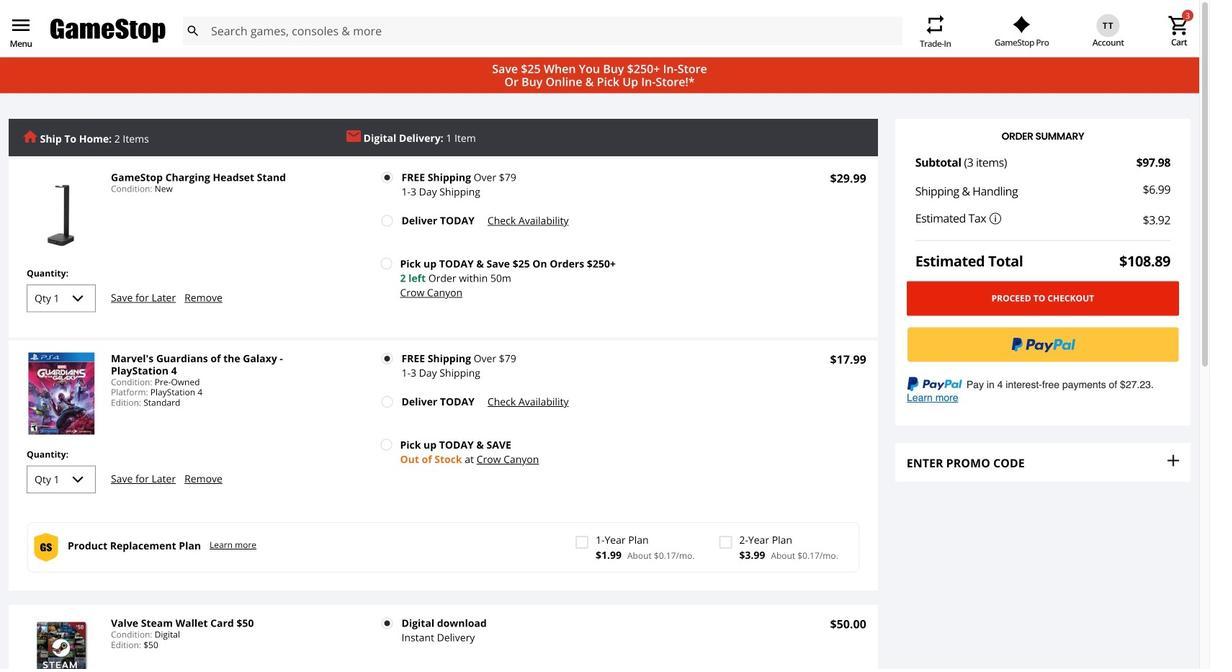 Task type: vqa. For each thing, say whether or not it's contained in the screenshot.
GameStop image
yes



Task type: describe. For each thing, give the bounding box(es) containing it.
gamestop charging headset stand image
[[20, 172, 102, 254]]

marvel&#39;s guardians of the galaxy - playstation 4 image
[[20, 353, 102, 435]]

valve steam wallet card $50 image
[[20, 617, 102, 669]]

gamestop pro icon image
[[1013, 16, 1031, 33]]



Task type: locate. For each thing, give the bounding box(es) containing it.
Search games, consoles & more search field
[[211, 16, 877, 45]]

gamestop image
[[50, 17, 166, 45]]

None search field
[[182, 16, 902, 45]]



